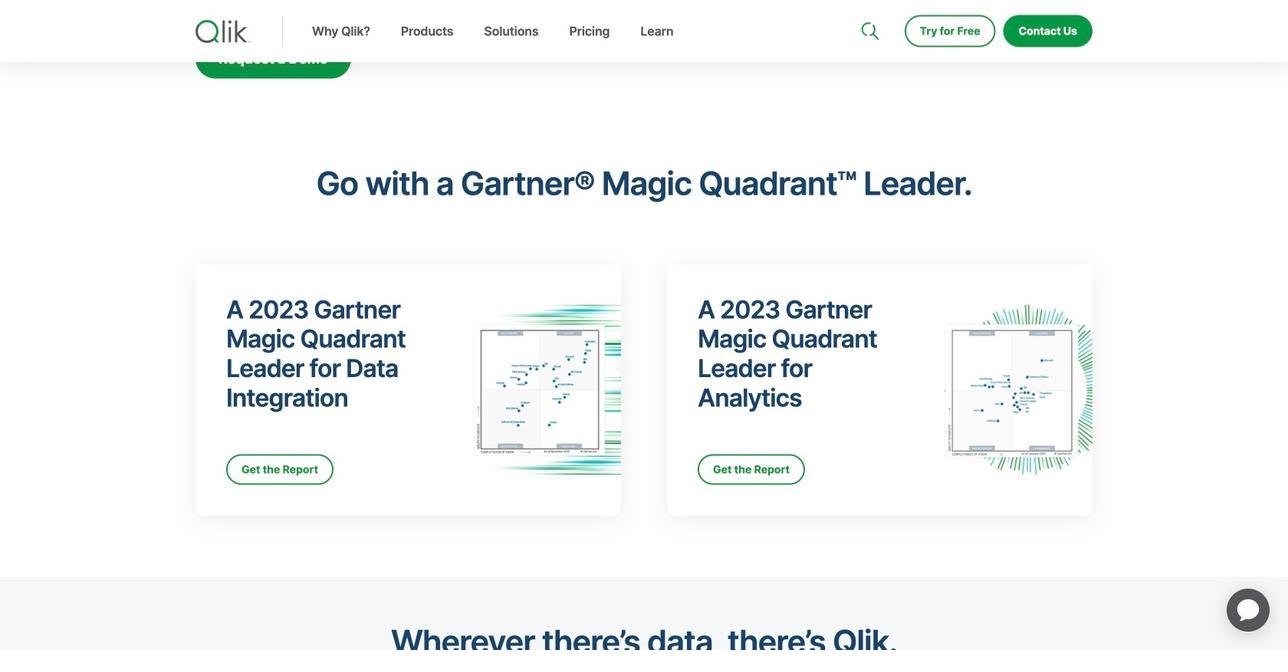 Task type: vqa. For each thing, say whether or not it's contained in the screenshot.
Support icon
yes



Task type: describe. For each thing, give the bounding box(es) containing it.
qlik image
[[196, 20, 251, 43]]

login image
[[1044, 0, 1056, 12]]



Task type: locate. For each thing, give the bounding box(es) containing it.
application
[[1208, 570, 1288, 650]]

support image
[[862, 0, 875, 12]]



